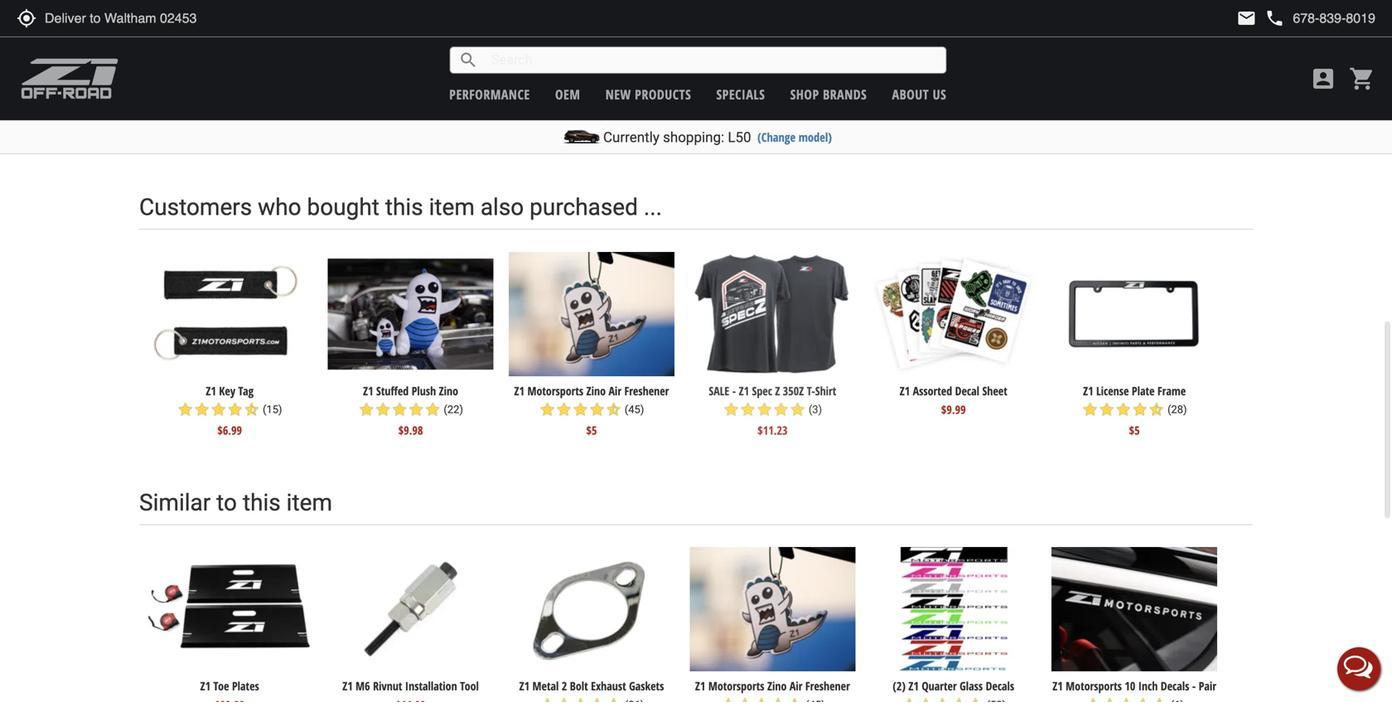 Task type: locate. For each thing, give the bounding box(es) containing it.
- right sale
[[733, 383, 736, 399]]

2
[[562, 678, 567, 694]]

0 horizontal spatial (15)
[[263, 404, 282, 416]]

0 vertical spatial air
[[609, 383, 622, 399]]

oem link
[[556, 85, 581, 103]]

0 vertical spatial freshener
[[625, 383, 669, 399]]

2 horizontal spatial motorsports
[[1066, 678, 1123, 694]]

z1 key tag star star star star star_half (15) $6.99
[[177, 383, 282, 438]]

item right the to
[[287, 489, 332, 517]]

1 horizontal spatial zino
[[587, 383, 606, 399]]

(45)
[[625, 404, 645, 416]]

0 horizontal spatial zino
[[439, 383, 459, 399]]

z1 inside 'sale - z1 spec z 350z t-shirt star star star star star (3) $11.23'
[[739, 383, 750, 399]]

tool
[[460, 678, 479, 694]]

z1 inside z1 key tag star star star star_half (15)
[[446, 80, 456, 96]]

1 vertical spatial freshener
[[806, 678, 851, 694]]

metal
[[533, 678, 559, 694]]

0 horizontal spatial $5
[[587, 423, 597, 438]]

z1 inside z1 license plate frame star star star star star_half (28) $5
[[1084, 383, 1094, 399]]

air inside z1 motorsports zino air freshener star star star star star_half (45) $5
[[609, 383, 622, 399]]

bought
[[307, 194, 380, 221]]

shopping:
[[663, 129, 725, 146]]

model)
[[799, 129, 832, 145]]

0 horizontal spatial decals
[[986, 678, 1015, 694]]

search
[[459, 50, 479, 70]]

phone link
[[1266, 8, 1376, 28]]

0 horizontal spatial this
[[243, 489, 281, 517]]

zino for z1 motorsports zino air freshener
[[768, 678, 787, 694]]

1 vertical spatial this
[[243, 489, 281, 517]]

z1 inside z1 key tag star star star star star_half (15) $6.99
[[206, 383, 216, 399]]

decals right inch
[[1161, 678, 1190, 694]]

item left also
[[429, 194, 475, 221]]

(22)
[[444, 404, 463, 416]]

z1
[[446, 80, 456, 96], [206, 383, 216, 399], [363, 383, 374, 399], [515, 383, 525, 399], [739, 383, 750, 399], [900, 383, 911, 399], [1084, 383, 1094, 399], [200, 678, 211, 694], [343, 678, 353, 694], [520, 678, 530, 694], [696, 678, 706, 694], [909, 678, 919, 694], [1053, 678, 1064, 694]]

tag inside z1 key tag star star star star star_half (15) $6.99
[[238, 383, 254, 399]]

key down search
[[459, 80, 475, 96]]

z1 inside z1 motorsports zino air freshener star star star star star_half (45) $5
[[515, 383, 525, 399]]

tag
[[478, 80, 494, 96], [238, 383, 254, 399]]

0 horizontal spatial -
[[733, 383, 736, 399]]

(2)
[[893, 678, 906, 694]]

1 vertical spatial air
[[790, 678, 803, 694]]

1 horizontal spatial motorsports
[[709, 678, 765, 694]]

item
[[429, 194, 475, 221], [287, 489, 332, 517]]

key for star
[[219, 383, 236, 399]]

(change model) link
[[758, 129, 832, 145]]

1 decals from the left
[[986, 678, 1015, 694]]

1 horizontal spatial item
[[429, 194, 475, 221]]

key inside z1 key tag star star star star star_half (15) $6.99
[[219, 383, 236, 399]]

star_half inside z1 key tag star star star star star_half (15) $6.99
[[244, 401, 260, 418]]

key for star_half
[[459, 80, 475, 96]]

1 horizontal spatial (15)
[[503, 96, 522, 109]]

freshener up the (45)
[[625, 383, 669, 399]]

add
[[597, 63, 617, 81]]

cart
[[663, 63, 684, 81]]

license
[[1097, 383, 1130, 399]]

1 horizontal spatial decals
[[1161, 678, 1190, 694]]

decals for inch
[[1161, 678, 1190, 694]]

to
[[217, 489, 237, 517]]

1 vertical spatial item
[[287, 489, 332, 517]]

z1 motorsports 10 inch decals - pair
[[1053, 678, 1217, 694]]

both
[[620, 63, 645, 81]]

2 horizontal spatial zino
[[768, 678, 787, 694]]

0 vertical spatial tag
[[478, 80, 494, 96]]

mail phone
[[1237, 8, 1285, 28]]

1 horizontal spatial tag
[[478, 80, 494, 96]]

shopping_cart link
[[1346, 66, 1376, 92]]

1 horizontal spatial key
[[459, 80, 475, 96]]

us
[[933, 85, 947, 103]]

plush
[[412, 383, 436, 399]]

(28)
[[1168, 404, 1188, 416]]

add
[[341, 13, 383, 54]]

stuffed
[[376, 383, 409, 399]]

0 horizontal spatial freshener
[[625, 383, 669, 399]]

freshener
[[625, 383, 669, 399], [806, 678, 851, 694]]

1 vertical spatial (15)
[[263, 404, 282, 416]]

glass
[[960, 678, 983, 694]]

2 $5 from the left
[[1130, 423, 1141, 438]]

decals
[[986, 678, 1015, 694], [1161, 678, 1190, 694]]

...
[[644, 194, 662, 221]]

0 vertical spatial this
[[385, 194, 423, 221]]

key inside z1 key tag star star star star_half (15)
[[459, 80, 475, 96]]

freshener inside z1 motorsports zino air freshener star star star star star_half (45) $5
[[625, 383, 669, 399]]

tag up $6.99 at the bottom of page
[[238, 383, 254, 399]]

0 vertical spatial key
[[459, 80, 475, 96]]

0 vertical spatial item
[[429, 194, 475, 221]]

this right bought
[[385, 194, 423, 221]]

1 horizontal spatial $5
[[1130, 423, 1141, 438]]

this right the to
[[243, 489, 281, 517]]

star_half inside z1 key tag star star star star_half (15)
[[484, 94, 500, 111]]

z1 inside "z1 assorted decal sheet $9.99"
[[900, 383, 911, 399]]

1 horizontal spatial -
[[1193, 678, 1197, 694]]

freshener left (2)
[[806, 678, 851, 694]]

tag for star_half
[[478, 80, 494, 96]]

$5 inside z1 motorsports zino air freshener star star star star star_half (45) $5
[[587, 423, 597, 438]]

zino inside z1 stuffed plush zino star star star star star (22) $9.98
[[439, 383, 459, 399]]

1 horizontal spatial freshener
[[806, 678, 851, 694]]

10
[[1125, 678, 1136, 694]]

tag for star
[[238, 383, 254, 399]]

z
[[776, 383, 781, 399]]

tag down search
[[478, 80, 494, 96]]

(2) z1 quarter glass decals
[[893, 678, 1015, 694]]

shirt
[[816, 383, 837, 399]]

air
[[609, 383, 622, 399], [790, 678, 803, 694]]

0 vertical spatial (15)
[[503, 96, 522, 109]]

1 horizontal spatial air
[[790, 678, 803, 694]]

this
[[385, 194, 423, 221], [243, 489, 281, 517]]

(1)
[[290, 109, 304, 122]]

star_half
[[484, 94, 500, 111], [244, 401, 260, 418], [606, 401, 622, 418], [1149, 401, 1166, 418]]

(3)
[[809, 404, 823, 416]]

z1 motorsports zino air freshener star star star star star_half (45) $5
[[515, 383, 669, 438]]

0 horizontal spatial tag
[[238, 383, 254, 399]]

spec
[[752, 383, 773, 399]]

$5 inside z1 license plate frame star star star star star_half (28) $5
[[1130, 423, 1141, 438]]

2 decals from the left
[[1161, 678, 1190, 694]]

star
[[434, 94, 450, 111], [450, 94, 467, 111], [467, 94, 484, 111], [205, 107, 221, 124], [221, 107, 238, 124], [238, 107, 254, 124], [254, 107, 271, 124], [271, 107, 288, 124], [177, 401, 194, 418], [194, 401, 210, 418], [210, 401, 227, 418], [227, 401, 244, 418], [358, 401, 375, 418], [375, 401, 392, 418], [392, 401, 408, 418], [408, 401, 425, 418], [425, 401, 441, 418], [539, 401, 556, 418], [556, 401, 573, 418], [573, 401, 589, 418], [589, 401, 606, 418], [724, 401, 740, 418], [740, 401, 757, 418], [757, 401, 773, 418], [773, 401, 790, 418], [790, 401, 806, 418], [1083, 401, 1099, 418], [1099, 401, 1116, 418], [1116, 401, 1132, 418], [1132, 401, 1149, 418]]

z1 inside z1 stuffed plush zino star star star star star (22) $9.98
[[363, 383, 374, 399]]

1 vertical spatial tag
[[238, 383, 254, 399]]

zino
[[439, 383, 459, 399], [587, 383, 606, 399], [768, 678, 787, 694]]

customers who bought this item also purchased ...
[[139, 194, 662, 221]]

$9.98
[[399, 423, 423, 438]]

zino inside z1 motorsports zino air freshener star star star star star_half (45) $5
[[587, 383, 606, 399]]

motorsports for z1 motorsports 10 inch decals - pair
[[1066, 678, 1123, 694]]

- left pair on the bottom right of page
[[1193, 678, 1197, 694]]

0 horizontal spatial air
[[609, 383, 622, 399]]

key
[[459, 80, 475, 96], [219, 383, 236, 399]]

0 horizontal spatial motorsports
[[528, 383, 584, 399]]

0 horizontal spatial key
[[219, 383, 236, 399]]

who
[[258, 194, 301, 221]]

freshener for z1 motorsports zino air freshener star star star star star_half (45) $5
[[625, 383, 669, 399]]

1 vertical spatial key
[[219, 383, 236, 399]]

z1 metal 2 bolt exhaust gaskets
[[520, 678, 664, 694]]

Search search field
[[479, 47, 946, 73]]

tag inside z1 key tag star star star star_half (15)
[[478, 80, 494, 96]]

also
[[481, 194, 524, 221]]

installation
[[405, 678, 457, 694]]

0 vertical spatial -
[[733, 383, 736, 399]]

z1 stuffed plush zino star star star star star (22) $9.98
[[358, 383, 463, 438]]

key up $6.99 at the bottom of page
[[219, 383, 236, 399]]

gaskets
[[629, 678, 664, 694]]

z1 for z1 metal 2 bolt exhaust gaskets
[[520, 678, 530, 694]]

star_half inside z1 motorsports zino air freshener star star star star star_half (45) $5
[[606, 401, 622, 418]]

1 $5 from the left
[[587, 423, 597, 438]]

z1 key tag star star star star_half (15)
[[434, 80, 522, 111]]

z1 for z1 motorsports zino air freshener star star star star star_half (45) $5
[[515, 383, 525, 399]]

decals right glass
[[986, 678, 1015, 694]]

$9.99
[[942, 402, 966, 418]]



Task type: vqa. For each thing, say whether or not it's contained in the screenshot.
"Shop"
yes



Task type: describe. For each thing, give the bounding box(es) containing it.
specials link
[[717, 85, 766, 103]]

z1 m6 rivnut installation tool
[[343, 678, 479, 694]]

assorted
[[913, 383, 953, 399]]

star_half inside z1 license plate frame star star star star star_half (28) $5
[[1149, 401, 1166, 418]]

z1 for z1 assorted decal sheet $9.99
[[900, 383, 911, 399]]

inch
[[1139, 678, 1159, 694]]

z1 assorted decal sheet $9.99
[[900, 383, 1008, 418]]

motorsports for z1 motorsports zino air freshener
[[709, 678, 765, 694]]

phone
[[1266, 8, 1285, 28]]

plate
[[1133, 383, 1155, 399]]

my_location
[[17, 8, 36, 28]]

rivnut
[[373, 678, 403, 694]]

frame
[[1158, 383, 1187, 399]]

- inside 'sale - z1 spec z 350z t-shirt star star star star star (3) $11.23'
[[733, 383, 736, 399]]

specials
[[717, 85, 766, 103]]

similar to this item
[[139, 489, 332, 517]]

add both to cart
[[597, 63, 684, 81]]

customers
[[139, 194, 252, 221]]

(change
[[758, 129, 796, 145]]

to
[[648, 63, 660, 81]]

1 horizontal spatial this
[[385, 194, 423, 221]]

(15) inside z1 key tag star star star star_half (15)
[[503, 96, 522, 109]]

bolt
[[570, 678, 588, 694]]

air for z1 motorsports zino air freshener
[[790, 678, 803, 694]]

l50
[[728, 129, 752, 146]]

z1 for z1 toe plates
[[200, 678, 211, 694]]

z1 for z1 key tag star star star star_half (15)
[[446, 80, 456, 96]]

decals for glass
[[986, 678, 1015, 694]]

new products link
[[606, 85, 692, 103]]

performance
[[450, 85, 530, 103]]

motorsports inside z1 motorsports zino air freshener star star star star star_half (45) $5
[[528, 383, 584, 399]]

account_box
[[1311, 66, 1337, 92]]

plates
[[232, 678, 259, 694]]

m6
[[356, 678, 370, 694]]

z1 for z1 key tag star star star star star_half (15) $6.99
[[206, 383, 216, 399]]

star star star star star (1)
[[205, 107, 304, 124]]

t-
[[807, 383, 816, 399]]

exhaust
[[591, 678, 627, 694]]

z1 for z1 motorsports 10 inch decals - pair
[[1053, 678, 1064, 694]]

products
[[635, 85, 692, 103]]

new products
[[606, 85, 692, 103]]

$11.23
[[758, 423, 788, 438]]

new
[[606, 85, 632, 103]]

performance link
[[450, 85, 530, 103]]

currently shopping: l50 (change model)
[[604, 129, 832, 146]]

air for z1 motorsports zino air freshener star star star star star_half (45) $5
[[609, 383, 622, 399]]

1 vertical spatial -
[[1193, 678, 1197, 694]]

z1 motorsports zino air freshener
[[696, 678, 851, 694]]

quarter
[[922, 678, 957, 694]]

0 horizontal spatial item
[[287, 489, 332, 517]]

350z
[[783, 383, 804, 399]]

z1 for z1 stuffed plush zino star star star star star (22) $9.98
[[363, 383, 374, 399]]

account_box link
[[1307, 66, 1342, 92]]

shop
[[791, 85, 820, 103]]

currently
[[604, 129, 660, 146]]

sale - z1 spec z 350z t-shirt star star star star star (3) $11.23
[[709, 383, 837, 438]]

about us
[[893, 85, 947, 103]]

shop brands
[[791, 85, 868, 103]]

$21.98
[[579, 18, 630, 45]]

freshener for z1 motorsports zino air freshener
[[806, 678, 851, 694]]

pair
[[1199, 678, 1217, 694]]

(15) inside z1 key tag star star star star star_half (15) $6.99
[[263, 404, 282, 416]]

sheet
[[983, 383, 1008, 399]]

zino for z1 motorsports zino air freshener star star star star star_half (45) $5
[[587, 383, 606, 399]]

shop brands link
[[791, 85, 868, 103]]

$6.99
[[218, 423, 242, 438]]

mail
[[1237, 8, 1257, 28]]

toe
[[214, 678, 229, 694]]

purchased
[[530, 194, 638, 221]]

z1 for z1 license plate frame star star star star star_half (28) $5
[[1084, 383, 1094, 399]]

z1 for z1 motorsports zino air freshener
[[696, 678, 706, 694]]

brands
[[823, 85, 868, 103]]

z1 for z1 m6 rivnut installation tool
[[343, 678, 353, 694]]

about
[[893, 85, 930, 103]]

z1 toe plates
[[200, 678, 259, 694]]

oem
[[556, 85, 581, 103]]

mail link
[[1237, 8, 1257, 28]]

decal
[[956, 383, 980, 399]]

sale
[[709, 383, 730, 399]]

z1 motorsports logo image
[[21, 58, 119, 99]]

z1 license plate frame star star star star star_half (28) $5
[[1083, 383, 1188, 438]]

similar
[[139, 489, 211, 517]]

shopping_cart
[[1350, 66, 1376, 92]]



